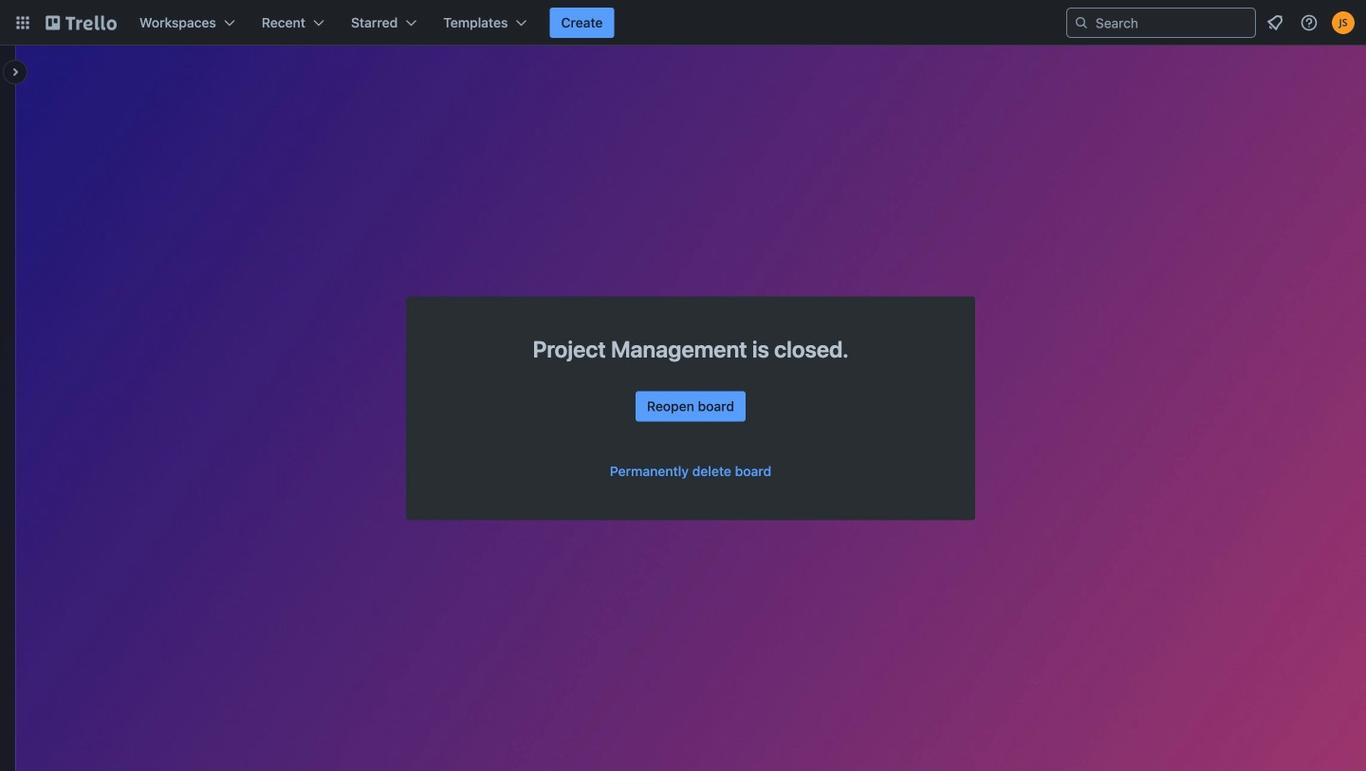 Task type: describe. For each thing, give the bounding box(es) containing it.
Search field
[[1090, 9, 1256, 36]]

search image
[[1075, 15, 1090, 30]]

open information menu image
[[1300, 13, 1319, 32]]



Task type: locate. For each thing, give the bounding box(es) containing it.
john smith (johnsmith38824343) image
[[1333, 11, 1356, 34]]

primary element
[[0, 0, 1367, 46]]

0 notifications image
[[1264, 11, 1287, 34]]

back to home image
[[46, 8, 117, 38]]



Task type: vqa. For each thing, say whether or not it's contained in the screenshot.
Search field
yes



